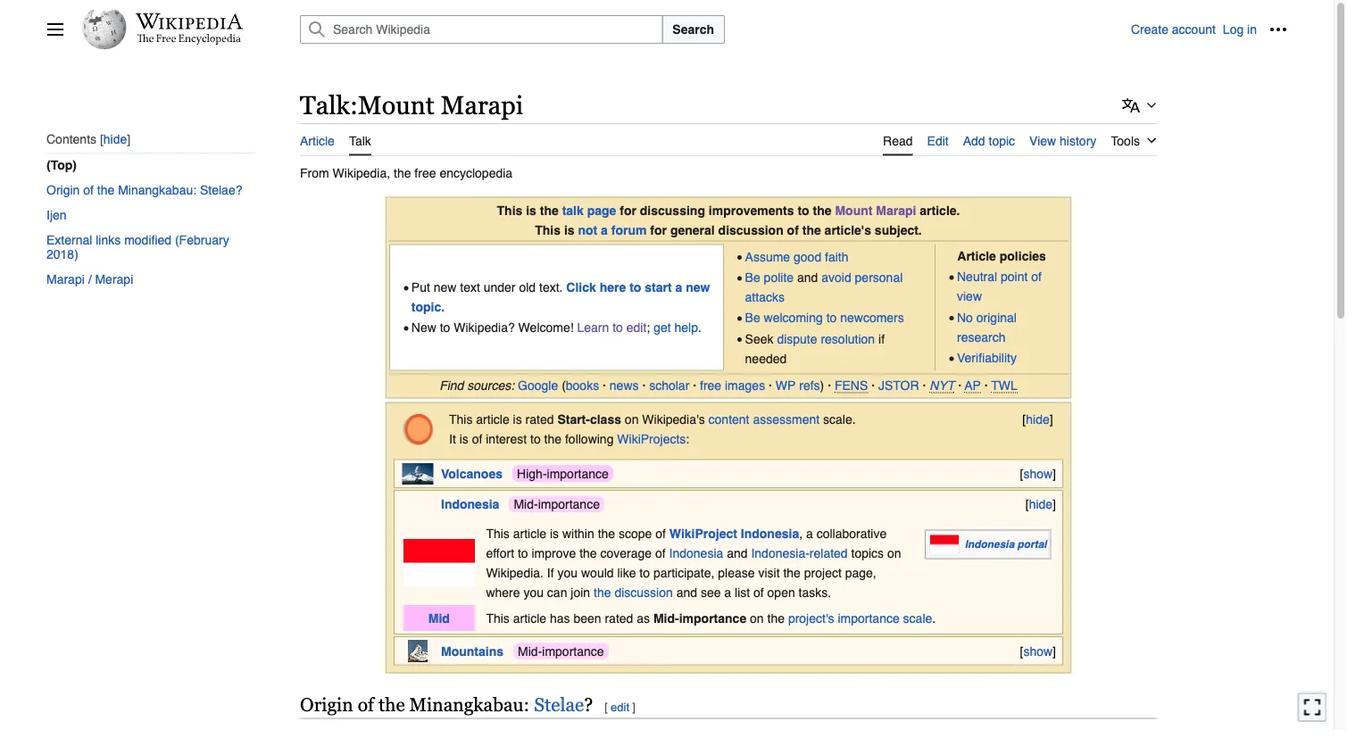 Task type: locate. For each thing, give the bounding box(es) containing it.
coverage
[[600, 546, 652, 560]]

for up forum
[[620, 203, 636, 217]]

and for polite
[[797, 270, 818, 285]]

click here to start a new topic.
[[411, 280, 710, 314]]

indonesia and indonesia-related
[[669, 546, 848, 560]]

article link
[[300, 123, 335, 154]]

on right class
[[625, 412, 639, 427]]

, a collaborative effort to improve the coverage of
[[486, 526, 887, 560]]

links
[[96, 233, 121, 247]]

0 horizontal spatial new
[[434, 280, 456, 294]]

1 vertical spatial article
[[957, 249, 996, 263]]

1 horizontal spatial .
[[932, 611, 936, 626]]

0 vertical spatial talk
[[300, 90, 350, 120]]

0 vertical spatial origin
[[46, 183, 80, 197]]

: up talk link
[[350, 90, 358, 120]]

on down list
[[750, 611, 764, 626]]

0 vertical spatial wikiproject icon image
[[402, 463, 433, 485]]

article up improve
[[513, 526, 546, 541]]

stelae link
[[534, 694, 584, 716]]

discussion inside this is the talk page for discussing improvements to the mount marapi article. this is not a forum for general discussion of the article's subject.
[[718, 223, 784, 237]]

to up good
[[798, 203, 809, 217]]

wikiproject
[[669, 526, 737, 541]]

avoid personal attacks link
[[745, 270, 903, 304]]

0 vertical spatial show
[[1023, 467, 1053, 481]]

be up attacks at top right
[[745, 270, 760, 285]]

is
[[526, 203, 536, 217], [564, 223, 575, 237], [513, 412, 522, 427], [459, 432, 468, 446], [550, 526, 559, 541]]

is up improve
[[550, 526, 559, 541]]

indonesia-
[[751, 546, 809, 560]]

1 vertical spatial you
[[523, 585, 544, 600]]

forum
[[611, 223, 647, 237]]

and down "participate," in the bottom of the page
[[676, 585, 697, 600]]

free left "encyclopedia"
[[415, 166, 436, 180]]

indonesia
[[441, 497, 499, 512], [741, 526, 799, 541], [965, 539, 1014, 550], [669, 546, 723, 560]]

talk for talk : mount marapi
[[300, 90, 350, 120]]

edit right [
[[611, 701, 629, 714]]

2 vertical spatial on
[[750, 611, 764, 626]]

0 vertical spatial for
[[620, 203, 636, 217]]

indonesia-related link
[[751, 546, 848, 560]]

be up seek
[[745, 311, 760, 325]]

is right it
[[459, 432, 468, 446]]

0 vertical spatial hide
[[103, 132, 127, 146]]

0 horizontal spatial .
[[698, 321, 701, 335]]

1 vertical spatial show button
[[1017, 641, 1059, 661]]

a right not
[[601, 223, 608, 237]]

0 vertical spatial :
[[350, 90, 358, 120]]

and up please
[[727, 546, 748, 560]]

on right "topics"
[[887, 546, 901, 560]]

indonesia down volcanoes
[[441, 497, 499, 512]]

article for been
[[513, 611, 546, 626]]

indonesia link down wikiproject
[[669, 546, 723, 560]]

wikiprojects
[[617, 432, 686, 446]]

0 vertical spatial minangkabau:
[[118, 183, 196, 197]]

0 vertical spatial article
[[300, 134, 335, 148]]

discussion up as at the bottom left of the page
[[614, 585, 673, 600]]

2 vertical spatial wikiproject icon image
[[408, 640, 428, 662]]

avoid
[[821, 270, 851, 285]]

1 vertical spatial talk
[[349, 134, 371, 148]]

show for high‑importance
[[1023, 467, 1053, 481]]

wikiproject icon image up the mid
[[403, 539, 475, 587]]

be polite and
[[745, 270, 821, 285]]

be welcoming to newcomers link
[[745, 311, 904, 325]]

0 vertical spatial discussion
[[718, 223, 784, 237]]

research
[[957, 330, 1006, 344]]

0 horizontal spatial mount
[[358, 90, 435, 120]]

1 vertical spatial rated
[[605, 611, 633, 626]]

0 vertical spatial mount
[[358, 90, 435, 120]]

merapi
[[95, 272, 133, 286]]

talk up wikipedia,
[[349, 134, 371, 148]]

1 horizontal spatial :
[[686, 432, 689, 446]]

mount
[[358, 90, 435, 120], [835, 203, 872, 217]]

fullscreen image
[[1303, 698, 1321, 716]]

new right start
[[686, 280, 710, 294]]

minangkabau: down (top) link
[[118, 183, 196, 197]]

0 horizontal spatial rated
[[525, 412, 554, 427]]

log
[[1223, 22, 1244, 37]]

wikiproject icon image for volcanoes
[[402, 463, 433, 485]]

0 horizontal spatial for
[[620, 203, 636, 217]]

marapi left the /
[[46, 272, 85, 286]]

1 horizontal spatial and
[[727, 546, 748, 560]]

a right start
[[675, 280, 682, 294]]

search
[[672, 22, 714, 37]]

0 vertical spatial marapi
[[441, 90, 523, 120]]

this article is rated start-class on wikipedia's content assessment scale. it is of interest to the following wikiprojects :
[[449, 412, 856, 446]]

mount up talk link
[[358, 90, 435, 120]]

article
[[476, 412, 509, 427], [513, 526, 546, 541], [513, 611, 546, 626]]

0 vertical spatial be
[[745, 270, 760, 285]]

you left the can
[[523, 585, 544, 600]]

2 horizontal spatial and
[[797, 270, 818, 285]]

discussing
[[640, 203, 705, 217]]

discussion down improvements
[[718, 223, 784, 237]]

1 show from the top
[[1023, 467, 1053, 481]]

improvements
[[709, 203, 794, 217]]

0 vertical spatial free
[[415, 166, 436, 180]]

1 horizontal spatial mount
[[835, 203, 872, 217]]

· right fens
[[871, 378, 875, 392]]

1 horizontal spatial origin
[[300, 694, 353, 716]]

free left the images
[[700, 378, 721, 392]]

to inside topics on wikipedia. if you would like to participate, please visit the project page, where you can join
[[639, 566, 650, 580]]

0 horizontal spatial minangkabau:
[[118, 183, 196, 197]]

1 be from the top
[[745, 270, 760, 285]]

2 vertical spatial marapi
[[46, 272, 85, 286]]

of inside article policies neutral point of view no original research verifiability
[[1031, 270, 1042, 284]]

1 vertical spatial mid‑importance
[[518, 644, 604, 658]]

wikiprojects link
[[617, 432, 686, 446]]

not
[[578, 223, 597, 237]]

show for mid‑importance
[[1023, 644, 1053, 658]]

search button
[[662, 15, 725, 44]]

class
[[590, 412, 621, 427]]

1 horizontal spatial new
[[686, 280, 710, 294]]

1 vertical spatial hide
[[1026, 412, 1050, 427]]

importance down the discussion and see a list of open tasks.
[[679, 611, 746, 626]]

main content
[[293, 80, 1287, 730]]

1 horizontal spatial minangkabau:
[[409, 694, 529, 716]]

you right if
[[557, 566, 578, 580]]

origin of the minangkabau: stelae?
[[46, 183, 242, 197]]

0 horizontal spatial and
[[676, 585, 697, 600]]

talk
[[562, 203, 584, 217]]

to up wikipedia.
[[518, 546, 528, 560]]

article
[[300, 134, 335, 148], [957, 249, 996, 263]]

2 vertical spatial and
[[676, 585, 697, 600]]

mid‑importance down 'has'
[[518, 644, 604, 658]]

2 vertical spatial article
[[513, 611, 546, 626]]

hide for start-class
[[1026, 412, 1050, 427]]

this for this article has been rated as mid-importance on the project's importance scale .
[[486, 611, 510, 626]]

0 vertical spatial show button
[[1017, 464, 1059, 483]]

a left list
[[724, 585, 731, 600]]

Search Wikipedia search field
[[300, 15, 663, 44]]

mount inside this is the talk page for discussing improvements to the mount marapi article. this is not a forum for general discussion of the article's subject.
[[835, 203, 872, 217]]

0 vertical spatial article
[[476, 412, 509, 427]]

dispute
[[777, 332, 817, 346]]

· left nyt link
[[923, 378, 926, 392]]

and down good
[[797, 270, 818, 285]]

0 vertical spatial mid‑importance
[[514, 497, 600, 512]]

jstor link
[[878, 378, 919, 392]]

1 vertical spatial mount
[[835, 203, 872, 217]]

google link
[[518, 378, 558, 392]]

indonesia left portal
[[965, 539, 1014, 550]]

wikiproject icon image for mountains
[[408, 640, 428, 662]]

talk up article link
[[300, 90, 350, 120]]

mount marapi link
[[835, 203, 916, 217]]

view
[[957, 289, 982, 304]]

minangkabau: for stelae?
[[118, 183, 196, 197]]

faith
[[825, 249, 849, 264]]

· right )
[[828, 378, 831, 392]]

· left ap link
[[958, 378, 961, 392]]

· right news
[[642, 378, 646, 392]]

0 horizontal spatial free
[[415, 166, 436, 180]]

importance down page, at the bottom of the page
[[838, 611, 900, 626]]

1 show button from the top
[[1017, 464, 1059, 483]]

article up neutral
[[957, 249, 996, 263]]

0 horizontal spatial origin
[[46, 183, 80, 197]]

scope
[[619, 526, 652, 541]]

1 vertical spatial :
[[686, 432, 689, 446]]

2 vertical spatial hide
[[1029, 497, 1053, 512]]

ap link
[[965, 378, 981, 392]]

· right ap link
[[984, 378, 988, 392]]

2 show from the top
[[1023, 644, 1053, 658]]

article for rated
[[476, 412, 509, 427]]

edit
[[626, 321, 647, 335], [611, 701, 629, 714]]

point
[[1001, 270, 1028, 284]]

this inside "this article is rated start-class on wikipedia's content assessment scale. it is of interest to the following wikiprojects :"
[[449, 412, 473, 427]]

mid‑importance for indonesia
[[514, 497, 600, 512]]

article for article
[[300, 134, 335, 148]]

mid‑importance down high‑importance
[[514, 497, 600, 512]]

0 vertical spatial on
[[625, 412, 639, 427]]

tasks.
[[799, 585, 831, 600]]

put
[[411, 280, 430, 294]]

1 horizontal spatial marapi
[[441, 90, 523, 120]]

8 · from the left
[[958, 378, 961, 392]]

2 new from the left
[[686, 280, 710, 294]]

· left news
[[603, 378, 606, 392]]

: down wikipedia's
[[686, 432, 689, 446]]

indonesia for indonesia and indonesia-related
[[669, 546, 723, 560]]

edit left get
[[626, 321, 647, 335]]

contents hide
[[46, 132, 127, 146]]

needed
[[745, 351, 787, 366]]

personal tools navigation
[[1131, 15, 1293, 44]]

talk for talk
[[349, 134, 371, 148]]

2 show button from the top
[[1017, 641, 1059, 661]]

rated
[[525, 412, 554, 427], [605, 611, 633, 626]]

stelae?
[[200, 183, 242, 197]]

wikipedia image
[[136, 13, 243, 29]]

1 · from the left
[[603, 378, 606, 392]]

wikiproject icon image left mountains
[[408, 640, 428, 662]]

can
[[547, 585, 567, 600]]

1 vertical spatial on
[[887, 546, 901, 560]]

· right the images
[[769, 378, 772, 392]]

indonesia down wikiproject
[[669, 546, 723, 560]]

:
[[350, 90, 358, 120], [686, 432, 689, 446]]

new right put
[[434, 280, 456, 294]]

to up dispute resolution 'link'
[[826, 311, 837, 325]]

0 horizontal spatial on
[[625, 412, 639, 427]]

1 horizontal spatial you
[[557, 566, 578, 580]]

1 vertical spatial indonesia link
[[669, 546, 723, 560]]

rated left start-
[[525, 412, 554, 427]]

to inside "this article is rated start-class on wikipedia's content assessment scale. it is of interest to the following wikiprojects :"
[[530, 432, 541, 446]]

0 horizontal spatial indonesia link
[[441, 497, 499, 512]]

this up effort
[[486, 526, 510, 541]]

books link
[[566, 378, 599, 392]]

the inside , a collaborative effort to improve the coverage of
[[580, 546, 597, 560]]

article left 'has'
[[513, 611, 546, 626]]

· right scholar
[[693, 378, 696, 392]]

·
[[603, 378, 606, 392], [642, 378, 646, 392], [693, 378, 696, 392], [769, 378, 772, 392], [828, 378, 831, 392], [871, 378, 875, 392], [923, 378, 926, 392], [958, 378, 961, 392], [984, 378, 988, 392]]

content assessment link
[[708, 412, 820, 427]]

resolution
[[821, 332, 875, 346]]

1 horizontal spatial free
[[700, 378, 721, 392]]

article inside article policies neutral point of view no original research verifiability
[[957, 249, 996, 263]]

0 vertical spatial hide button
[[1020, 410, 1055, 429]]

wikiproject icon image
[[402, 463, 433, 485], [403, 539, 475, 587], [408, 640, 428, 662]]

1 vertical spatial marapi
[[876, 203, 916, 217]]

0 horizontal spatial importance
[[679, 611, 746, 626]]

be polite link
[[745, 270, 794, 285]]

twl
[[991, 378, 1017, 392]]

to right interest
[[530, 432, 541, 446]]

1 vertical spatial minangkabau:
[[409, 694, 529, 716]]

1 vertical spatial show
[[1023, 644, 1053, 658]]

start-class article image
[[402, 413, 433, 445]]

1 vertical spatial discussion
[[614, 585, 673, 600]]

article inside "this article is rated start-class on wikipedia's content assessment scale. it is of interest to the following wikiprojects :"
[[476, 412, 509, 427]]

a right ,
[[806, 526, 813, 541]]

marapi inside this is the talk page for discussing improvements to the mount marapi article. this is not a forum for general discussion of the article's subject.
[[876, 203, 916, 217]]

for down discussing
[[650, 223, 667, 237]]

on inside "this article is rated start-class on wikipedia's content assessment scale. it is of interest to the following wikiprojects :"
[[625, 412, 639, 427]]

project's importance scale link
[[788, 611, 932, 626]]

0 horizontal spatial article
[[300, 134, 335, 148]]

importance
[[679, 611, 746, 626], [838, 611, 900, 626]]

show button for high‑importance
[[1017, 464, 1059, 483]]

1 vertical spatial .
[[932, 611, 936, 626]]

to inside click here to start a new topic.
[[629, 280, 641, 294]]

article up interest
[[476, 412, 509, 427]]

from
[[300, 166, 329, 180]]

hide button
[[100, 132, 130, 146]]

0 horizontal spatial you
[[523, 585, 544, 600]]

start-
[[557, 412, 590, 427]]

1 horizontal spatial discussion
[[718, 223, 784, 237]]

to right here
[[629, 280, 641, 294]]

0 horizontal spatial marapi
[[46, 272, 85, 286]]

marapi up subject.
[[876, 203, 916, 217]]

good
[[794, 249, 821, 264]]

indonesia link
[[441, 497, 499, 512], [669, 546, 723, 560]]

1 vertical spatial article
[[513, 526, 546, 541]]

2 horizontal spatial marapi
[[876, 203, 916, 217]]

. down flag icon
[[932, 611, 936, 626]]

mount up article's
[[835, 203, 872, 217]]

0 vertical spatial rated
[[525, 412, 554, 427]]

is up interest
[[513, 412, 522, 427]]

this down "encyclopedia"
[[497, 203, 523, 217]]

1 horizontal spatial article
[[957, 249, 996, 263]]

wikiproject icon image down start-class article image
[[402, 463, 433, 485]]

to inside , a collaborative effort to improve the coverage of
[[518, 546, 528, 560]]

article up from
[[300, 134, 335, 148]]

if needed
[[745, 332, 885, 366]]

: inside "this article is rated start-class on wikipedia's content assessment scale. it is of interest to the following wikiprojects :"
[[686, 432, 689, 446]]

6 · from the left
[[871, 378, 875, 392]]

1 horizontal spatial importance
[[838, 611, 900, 626]]

this down where
[[486, 611, 510, 626]]

the free encyclopedia image
[[137, 34, 241, 46]]

content
[[708, 412, 749, 427]]

minangkabau: down mountains
[[409, 694, 529, 716]]

1 vertical spatial for
[[650, 223, 667, 237]]

wikipedia's
[[642, 412, 705, 427]]

hide button
[[1020, 410, 1055, 429], [1023, 495, 1059, 514]]

article for within
[[513, 526, 546, 541]]

0 horizontal spatial discussion
[[614, 585, 673, 600]]

rated left as at the bottom left of the page
[[605, 611, 633, 626]]

1 vertical spatial be
[[745, 311, 760, 325]]

fens
[[835, 378, 868, 392]]

been
[[573, 611, 601, 626]]

edit
[[927, 134, 949, 148]]

2 horizontal spatial on
[[887, 546, 901, 560]]

9 · from the left
[[984, 378, 988, 392]]

2 be from the top
[[745, 311, 760, 325]]

this up it
[[449, 412, 473, 427]]

to
[[798, 203, 809, 217], [629, 280, 641, 294], [826, 311, 837, 325], [440, 321, 450, 335], [613, 321, 623, 335], [530, 432, 541, 446], [518, 546, 528, 560], [639, 566, 650, 580]]

0 vertical spatial .
[[698, 321, 701, 335]]

this for this article is within the scope of wikiproject indonesia
[[486, 526, 510, 541]]

you
[[557, 566, 578, 580], [523, 585, 544, 600]]

0 vertical spatial and
[[797, 270, 818, 285]]

avoid personal attacks
[[745, 270, 903, 304]]

marapi up "encyclopedia"
[[441, 90, 523, 120]]

1 vertical spatial hide button
[[1023, 495, 1059, 514]]

indonesia link down volcanoes
[[441, 497, 499, 512]]

indonesia portal link
[[965, 539, 1047, 550]]

1 vertical spatial origin
[[300, 694, 353, 716]]

to right like
[[639, 566, 650, 580]]

. right get
[[698, 321, 701, 335]]

main content containing talk
[[293, 80, 1287, 730]]

1 importance from the left
[[679, 611, 746, 626]]

modified
[[124, 233, 171, 247]]



Task type: describe. For each thing, give the bounding box(es) containing it.
news link
[[610, 378, 639, 392]]

indonesia up indonesia- in the right bottom of the page
[[741, 526, 799, 541]]

language image
[[1122, 96, 1140, 114]]

minangkabau: for stelae
[[409, 694, 529, 716]]

article's
[[824, 223, 871, 237]]

click here to start a new topic. link
[[411, 280, 710, 314]]

read link
[[883, 123, 913, 156]]

like
[[617, 566, 636, 580]]

learn
[[577, 321, 609, 335]]

indonesia for indonesia
[[441, 497, 499, 512]]

2018)
[[46, 247, 78, 261]]

be for be welcoming to newcomers
[[745, 311, 760, 325]]

project
[[804, 566, 842, 580]]

talk : mount marapi
[[300, 90, 523, 120]]

indonesia for indonesia portal
[[965, 539, 1014, 550]]

put new text under old text.
[[411, 280, 566, 294]]

not a forum link
[[578, 223, 647, 237]]

1 horizontal spatial for
[[650, 223, 667, 237]]

of inside , a collaborative effort to improve the coverage of
[[655, 546, 666, 560]]

the discussion and see a list of open tasks.
[[594, 585, 831, 600]]

high‑importance
[[517, 467, 609, 481]]

log in and more options image
[[1269, 21, 1287, 38]]

collaborative
[[816, 526, 887, 541]]

hide button for start-class
[[1020, 410, 1055, 429]]

create account link
[[1131, 22, 1216, 37]]

0 horizontal spatial :
[[350, 90, 358, 120]]

under
[[484, 280, 516, 294]]

no original research link
[[957, 310, 1017, 344]]

portal
[[1017, 539, 1047, 550]]

related
[[809, 546, 848, 560]]

2 · from the left
[[642, 378, 646, 392]]

topic.
[[411, 300, 445, 314]]

text
[[460, 280, 480, 294]]

marapi / merapi link
[[46, 267, 255, 292]]

article for article policies neutral point of view no original research verifiability
[[957, 249, 996, 263]]

where
[[486, 585, 520, 600]]

mid link
[[428, 611, 450, 626]]

2 importance from the left
[[838, 611, 900, 626]]

topics on wikipedia. if you would like to participate, please visit the project page, where you can join
[[486, 546, 901, 600]]

1 horizontal spatial indonesia link
[[669, 546, 723, 560]]

free images link
[[700, 378, 765, 392]]

page,
[[845, 566, 876, 580]]

read
[[883, 134, 913, 148]]

this left not
[[535, 223, 561, 237]]

hide button for mid‑importance
[[1023, 495, 1059, 514]]

wp refs link
[[776, 378, 820, 392]]

mid‑importance for mountains
[[518, 644, 604, 658]]

1 new from the left
[[434, 280, 456, 294]]

view
[[1029, 134, 1056, 148]]

to right new
[[440, 321, 450, 335]]

show button for mid‑importance
[[1017, 641, 1059, 661]]

wikiproject indonesia link
[[669, 526, 799, 541]]

google
[[518, 378, 558, 392]]

0 vertical spatial indonesia link
[[441, 497, 499, 512]]

]
[[632, 701, 635, 714]]

on inside topics on wikipedia. if you would like to participate, please visit the project page, where you can join
[[887, 546, 901, 560]]

1 vertical spatial wikiproject icon image
[[403, 539, 475, 587]]

(february
[[175, 233, 229, 247]]

a inside , a collaborative effort to improve the coverage of
[[806, 526, 813, 541]]

create
[[1131, 22, 1168, 37]]

be for be polite and
[[745, 270, 760, 285]]

the inside "this article is rated start-class on wikipedia's content assessment scale. it is of interest to the following wikiprojects :"
[[544, 432, 562, 446]]

see
[[701, 585, 721, 600]]

3 · from the left
[[693, 378, 696, 392]]

)
[[820, 378, 824, 392]]

flag image
[[929, 534, 959, 555]]

article policies neutral point of view no original research verifiability
[[957, 249, 1046, 365]]

wikipedia?
[[454, 321, 515, 335]]

assume
[[745, 249, 790, 264]]

external links modified (february 2018) link
[[46, 228, 255, 267]]

4 · from the left
[[769, 378, 772, 392]]

edit link
[[611, 701, 629, 714]]

a inside this is the talk page for discussing improvements to the mount marapi article. this is not a forum for general discussion of the article's subject.
[[601, 223, 608, 237]]

attacks
[[745, 290, 785, 304]]

?
[[584, 694, 593, 716]]

dispute resolution link
[[777, 332, 875, 346]]

create account log in
[[1131, 22, 1257, 37]]

fens link
[[835, 378, 868, 392]]

0 vertical spatial you
[[557, 566, 578, 580]]

mid-
[[653, 611, 679, 626]]

to inside this is the talk page for discussing improvements to the mount marapi article. this is not a forum for general discussion of the article's subject.
[[798, 203, 809, 217]]

origin for origin of the minangkabau: stelae?
[[46, 183, 80, 197]]

rated inside "this article is rated start-class on wikipedia's content assessment scale. it is of interest to the following wikiprojects :"
[[525, 412, 554, 427]]

if
[[547, 566, 554, 580]]

is left "talk"
[[526, 203, 536, 217]]

and for discussion
[[676, 585, 697, 600]]

1 vertical spatial edit
[[611, 701, 629, 714]]

is left not
[[564, 223, 575, 237]]

origin of the minangkabau: stelae ?
[[300, 694, 593, 716]]

please
[[718, 566, 755, 580]]

to right learn
[[613, 321, 623, 335]]

be welcoming to newcomers
[[745, 311, 904, 325]]

menu image
[[46, 21, 64, 38]]

has
[[550, 611, 570, 626]]

log in link
[[1223, 22, 1257, 37]]

page
[[587, 203, 616, 217]]

origin of the minangkabau: stelae? link
[[46, 178, 255, 203]]

ijen
[[46, 208, 67, 222]]

new inside click here to start a new topic.
[[686, 280, 710, 294]]

this for this is the talk page for discussing improvements to the mount marapi article. this is not a forum for general discussion of the article's subject.
[[497, 203, 523, 217]]

1 vertical spatial free
[[700, 378, 721, 392]]

7 · from the left
[[923, 378, 926, 392]]

0 vertical spatial edit
[[626, 321, 647, 335]]

get help link
[[654, 321, 698, 335]]

interest
[[486, 432, 527, 446]]

Search search field
[[279, 15, 1131, 44]]

topic
[[989, 134, 1015, 148]]

5 · from the left
[[828, 378, 831, 392]]

view history
[[1029, 134, 1096, 148]]

project's
[[788, 611, 834, 626]]

this is the talk page for discussing improvements to the mount marapi article. this is not a forum for general discussion of the article's subject.
[[497, 203, 960, 237]]

new
[[411, 321, 436, 335]]

this for this article is rated start-class on wikipedia's content assessment scale. it is of interest to the following wikiprojects :
[[449, 412, 473, 427]]

1 horizontal spatial rated
[[605, 611, 633, 626]]

mountains link
[[441, 644, 503, 658]]

verifiability link
[[957, 351, 1017, 365]]

origin for origin of the minangkabau: stelae ?
[[300, 694, 353, 716]]

[ edit ]
[[605, 701, 635, 714]]

external
[[46, 233, 92, 247]]

indonesia portal
[[965, 539, 1047, 550]]

following
[[565, 432, 614, 446]]

personal
[[855, 270, 903, 285]]

assessment
[[753, 412, 820, 427]]

a inside click here to start a new topic.
[[675, 280, 682, 294]]

1 horizontal spatial on
[[750, 611, 764, 626]]

neutral
[[957, 270, 997, 284]]

(top) link
[[46, 153, 268, 178]]

hide for mid‑importance
[[1029, 497, 1053, 512]]

old
[[519, 280, 536, 294]]

no
[[957, 310, 973, 325]]

find sources: google ( books · news · scholar · free images · wp refs ) · fens · jstor · nyt · ap · twl
[[439, 378, 1017, 392]]

of inside this is the talk page for discussing improvements to the mount marapi article. this is not a forum for general discussion of the article's subject.
[[787, 223, 799, 237]]

add topic link
[[963, 123, 1015, 154]]

hide inside contents hide
[[103, 132, 127, 146]]

of inside "this article is rated start-class on wikipedia's content assessment scale. it is of interest to the following wikiprojects :"
[[472, 432, 482, 446]]

wikipedia.
[[486, 566, 544, 580]]

images
[[725, 378, 765, 392]]

the inside topics on wikipedia. if you would like to participate, please visit the project page, where you can join
[[783, 566, 801, 580]]

1 vertical spatial and
[[727, 546, 748, 560]]

/
[[88, 272, 92, 286]]

scholar link
[[649, 378, 689, 392]]

external links modified (february 2018)
[[46, 233, 229, 261]]

original
[[976, 310, 1017, 325]]



Task type: vqa. For each thing, say whether or not it's contained in the screenshot.
article in THIS ARTICLE IS RATED START-CLASS ON WIKIPEDIA'S CONTENT ASSESSMENT SCALE. IT IS OF INTEREST TO THE FOLLOWING WIKIPROJECTS :
yes



